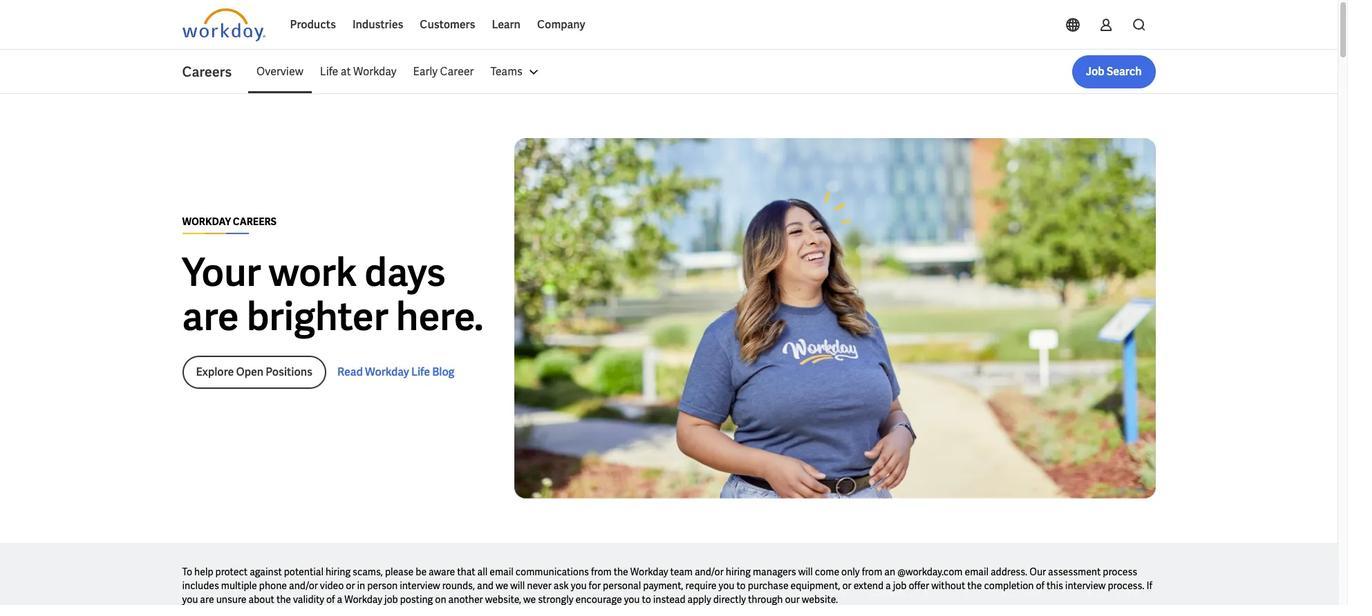 Task type: vqa. For each thing, say whether or not it's contained in the screenshot.
bottommost AI
no



Task type: describe. For each thing, give the bounding box(es) containing it.
1 vertical spatial we
[[523, 594, 536, 606]]

job search link
[[1072, 55, 1156, 89]]

overview link
[[248, 55, 312, 89]]

encourage
[[576, 594, 622, 606]]

person
[[367, 580, 398, 593]]

your
[[182, 248, 261, 298]]

job
[[1086, 64, 1105, 79]]

our
[[1030, 567, 1046, 579]]

equipment,
[[791, 580, 841, 593]]

learn button
[[484, 8, 529, 41]]

never
[[527, 580, 552, 593]]

life at workday link
[[312, 55, 405, 89]]

apply
[[688, 594, 711, 606]]

read workday life blog
[[337, 365, 455, 380]]

teams
[[491, 64, 523, 79]]

@workday.com
[[898, 567, 963, 579]]

life inside read workday life blog link
[[411, 365, 430, 380]]

open
[[236, 365, 264, 380]]

company
[[537, 17, 585, 32]]

2 email from the left
[[965, 567, 989, 579]]

ask
[[554, 580, 569, 593]]

your work days are brighter here.
[[182, 248, 484, 342]]

list containing overview
[[248, 55, 1156, 89]]

you down includes
[[182, 594, 198, 606]]

career
[[440, 64, 474, 79]]

1 vertical spatial job
[[384, 594, 398, 606]]

2 interview from the left
[[1065, 580, 1106, 593]]

1 horizontal spatial careers
[[233, 216, 277, 228]]

on
[[435, 594, 446, 606]]

read workday life blog link
[[337, 365, 455, 381]]

multiple
[[221, 580, 257, 593]]

explore
[[196, 365, 234, 380]]

posting
[[400, 594, 433, 606]]

overview
[[257, 64, 303, 79]]

if
[[1147, 580, 1153, 593]]

1 vertical spatial the
[[968, 580, 982, 593]]

at
[[341, 64, 351, 79]]

this
[[1047, 580, 1063, 593]]

1 vertical spatial of
[[326, 594, 335, 606]]

blog
[[432, 365, 455, 380]]

an
[[885, 567, 896, 579]]

customers
[[420, 17, 475, 32]]

1 interview from the left
[[400, 580, 440, 593]]

1 from from the left
[[591, 567, 612, 579]]

0 vertical spatial of
[[1036, 580, 1045, 593]]

1 horizontal spatial and/or
[[695, 567, 724, 579]]

phone
[[259, 580, 287, 593]]

workday up payment,
[[630, 567, 668, 579]]

all
[[477, 567, 488, 579]]

aware
[[429, 567, 455, 579]]

that
[[457, 567, 475, 579]]

0 vertical spatial the
[[614, 567, 628, 579]]

in
[[357, 580, 365, 593]]

validity
[[293, 594, 324, 606]]

life inside life at workday link
[[320, 64, 338, 79]]

0 vertical spatial a
[[886, 580, 891, 593]]

to help protect against potential hiring scams, please be aware that all email communications from the workday team and/or hiring managers will come only from an @workday.com email address. our assessment process includes multiple phone and/or video or in person interview rounds, and we will never ask you for personal payment, require you to purchase equipment, or extend a job offer without the completion of this interview process. if you are unsure about the validity of a workday job posting on another website, we strongly encourage you to instead apply directly through our website.
[[182, 567, 1153, 606]]

our
[[785, 594, 800, 606]]

job search
[[1086, 64, 1142, 79]]

1 hiring from the left
[[326, 567, 351, 579]]

only
[[842, 567, 860, 579]]

industries button
[[344, 8, 412, 41]]

completion
[[984, 580, 1034, 593]]

workday down in
[[345, 594, 382, 606]]

early career
[[413, 64, 474, 79]]

are inside your work days are brighter here.
[[182, 292, 239, 342]]

0 horizontal spatial we
[[496, 580, 508, 593]]

here.
[[396, 292, 484, 342]]

unsure
[[216, 594, 247, 606]]

products
[[290, 17, 336, 32]]

work
[[269, 248, 357, 298]]



Task type: locate. For each thing, give the bounding box(es) containing it.
1 horizontal spatial email
[[965, 567, 989, 579]]

workday careers
[[182, 216, 277, 228]]

video
[[320, 580, 344, 593]]

you left for at left bottom
[[571, 580, 587, 593]]

will up the equipment, on the bottom right of page
[[798, 567, 813, 579]]

personal
[[603, 580, 641, 593]]

1 horizontal spatial job
[[893, 580, 907, 593]]

another
[[448, 594, 483, 606]]

hiring up video
[[326, 567, 351, 579]]

team
[[670, 567, 693, 579]]

we up website,
[[496, 580, 508, 593]]

will
[[798, 567, 813, 579], [510, 580, 525, 593]]

strongly
[[538, 594, 574, 606]]

directly
[[713, 594, 746, 606]]

workday right at
[[353, 64, 397, 79]]

0 vertical spatial life
[[320, 64, 338, 79]]

1 vertical spatial life
[[411, 365, 430, 380]]

interview
[[400, 580, 440, 593], [1065, 580, 1106, 593]]

image of a workmate wearing a workday branded shirt. image
[[514, 138, 1156, 500]]

managers
[[753, 567, 796, 579]]

and/or
[[695, 567, 724, 579], [289, 580, 318, 593]]

of
[[1036, 580, 1045, 593], [326, 594, 335, 606]]

1 horizontal spatial or
[[843, 580, 852, 593]]

learn
[[492, 17, 521, 32]]

are inside the to help protect against potential hiring scams, please be aware that all email communications from the workday team and/or hiring managers will come only from an @workday.com email address. our assessment process includes multiple phone and/or video or in person interview rounds, and we will never ask you for personal payment, require you to purchase equipment, or extend a job offer without the completion of this interview process. if you are unsure about the validity of a workday job posting on another website, we strongly encourage you to instead apply directly through our website.
[[200, 594, 214, 606]]

come
[[815, 567, 840, 579]]

job down person
[[384, 594, 398, 606]]

1 vertical spatial careers
[[233, 216, 277, 228]]

or left in
[[346, 580, 355, 593]]

you down personal
[[624, 594, 640, 606]]

assessment
[[1048, 567, 1101, 579]]

website,
[[485, 594, 521, 606]]

we down never
[[523, 594, 536, 606]]

2 from from the left
[[862, 567, 883, 579]]

payment,
[[643, 580, 684, 593]]

2 hiring from the left
[[726, 567, 751, 579]]

1 email from the left
[[490, 567, 514, 579]]

instead
[[653, 594, 686, 606]]

hiring
[[326, 567, 351, 579], [726, 567, 751, 579]]

0 horizontal spatial life
[[320, 64, 338, 79]]

1 horizontal spatial to
[[737, 580, 746, 593]]

life left blog
[[411, 365, 430, 380]]

are up explore
[[182, 292, 239, 342]]

are down includes
[[200, 594, 214, 606]]

address.
[[991, 567, 1028, 579]]

early career link
[[405, 55, 482, 89]]

hiring up directly
[[726, 567, 751, 579]]

0 horizontal spatial hiring
[[326, 567, 351, 579]]

go to the homepage image
[[182, 8, 265, 41]]

0 horizontal spatial interview
[[400, 580, 440, 593]]

job
[[893, 580, 907, 593], [384, 594, 398, 606]]

1 horizontal spatial a
[[886, 580, 891, 593]]

life at workday
[[320, 64, 397, 79]]

early
[[413, 64, 438, 79]]

1 vertical spatial and/or
[[289, 580, 318, 593]]

1 vertical spatial will
[[510, 580, 525, 593]]

to
[[737, 580, 746, 593], [642, 594, 651, 606]]

require
[[686, 580, 717, 593]]

0 horizontal spatial the
[[277, 594, 291, 606]]

the down phone
[[277, 594, 291, 606]]

0 vertical spatial are
[[182, 292, 239, 342]]

0 vertical spatial we
[[496, 580, 508, 593]]

2 or from the left
[[843, 580, 852, 593]]

to up directly
[[737, 580, 746, 593]]

explore open positions link
[[182, 356, 326, 389]]

or down only
[[843, 580, 852, 593]]

a down an
[[886, 580, 891, 593]]

0 horizontal spatial or
[[346, 580, 355, 593]]

products button
[[282, 8, 344, 41]]

careers up your
[[233, 216, 277, 228]]

0 horizontal spatial a
[[337, 594, 342, 606]]

customers button
[[412, 8, 484, 41]]

list
[[248, 55, 1156, 89]]

0 horizontal spatial to
[[642, 594, 651, 606]]

scams,
[[353, 567, 383, 579]]

protect
[[215, 567, 248, 579]]

through
[[748, 594, 783, 606]]

a down video
[[337, 594, 342, 606]]

1 horizontal spatial the
[[614, 567, 628, 579]]

about
[[249, 594, 274, 606]]

1 horizontal spatial interview
[[1065, 580, 1106, 593]]

1 or from the left
[[346, 580, 355, 593]]

0 vertical spatial careers
[[182, 63, 232, 81]]

a
[[886, 580, 891, 593], [337, 594, 342, 606]]

life
[[320, 64, 338, 79], [411, 365, 430, 380]]

job down an
[[893, 580, 907, 593]]

process
[[1103, 567, 1138, 579]]

be
[[416, 567, 427, 579]]

teams button
[[482, 55, 550, 89]]

0 vertical spatial and/or
[[695, 567, 724, 579]]

website.
[[802, 594, 838, 606]]

careers down go to the homepage image
[[182, 63, 232, 81]]

the right without
[[968, 580, 982, 593]]

extend
[[854, 580, 884, 593]]

against
[[250, 567, 282, 579]]

company button
[[529, 8, 594, 41]]

are
[[182, 292, 239, 342], [200, 594, 214, 606]]

0 horizontal spatial email
[[490, 567, 514, 579]]

1 vertical spatial to
[[642, 594, 651, 606]]

purchase
[[748, 580, 789, 593]]

1 vertical spatial are
[[200, 594, 214, 606]]

1 horizontal spatial from
[[862, 567, 883, 579]]

0 horizontal spatial job
[[384, 594, 398, 606]]

interview up posting
[[400, 580, 440, 593]]

0 vertical spatial job
[[893, 580, 907, 593]]

to down payment,
[[642, 594, 651, 606]]

you up directly
[[719, 580, 735, 593]]

includes
[[182, 580, 219, 593]]

help
[[194, 567, 213, 579]]

please
[[385, 567, 414, 579]]

and/or up require
[[695, 567, 724, 579]]

0 horizontal spatial from
[[591, 567, 612, 579]]

will up website,
[[510, 580, 525, 593]]

careers
[[182, 63, 232, 81], [233, 216, 277, 228]]

of down our
[[1036, 580, 1045, 593]]

brighter
[[247, 292, 388, 342]]

the up personal
[[614, 567, 628, 579]]

email
[[490, 567, 514, 579], [965, 567, 989, 579]]

interview down the assessment
[[1065, 580, 1106, 593]]

0 vertical spatial to
[[737, 580, 746, 593]]

we
[[496, 580, 508, 593], [523, 594, 536, 606]]

email up without
[[965, 567, 989, 579]]

and
[[477, 580, 494, 593]]

workday inside menu
[[353, 64, 397, 79]]

1 horizontal spatial will
[[798, 567, 813, 579]]

2 horizontal spatial the
[[968, 580, 982, 593]]

0 horizontal spatial will
[[510, 580, 525, 593]]

1 horizontal spatial life
[[411, 365, 430, 380]]

1 horizontal spatial we
[[523, 594, 536, 606]]

2 vertical spatial the
[[277, 594, 291, 606]]

industries
[[353, 17, 403, 32]]

days
[[365, 248, 446, 298]]

0 vertical spatial will
[[798, 567, 813, 579]]

menu containing overview
[[248, 55, 550, 89]]

1 horizontal spatial hiring
[[726, 567, 751, 579]]

menu
[[248, 55, 550, 89]]

the
[[614, 567, 628, 579], [968, 580, 982, 593], [277, 594, 291, 606]]

offer
[[909, 580, 929, 593]]

0 horizontal spatial of
[[326, 594, 335, 606]]

explore open positions
[[196, 365, 313, 380]]

email right all
[[490, 567, 514, 579]]

workday up your
[[182, 216, 231, 228]]

positions
[[266, 365, 313, 380]]

of down video
[[326, 594, 335, 606]]

without
[[932, 580, 966, 593]]

and/or down potential
[[289, 580, 318, 593]]

rounds,
[[442, 580, 475, 593]]

from up "extend"
[[862, 567, 883, 579]]

to
[[182, 567, 192, 579]]

life left at
[[320, 64, 338, 79]]

0 horizontal spatial careers
[[182, 63, 232, 81]]

process.
[[1108, 580, 1145, 593]]

workday right read
[[365, 365, 409, 380]]

for
[[589, 580, 601, 593]]

0 horizontal spatial and/or
[[289, 580, 318, 593]]

workday
[[353, 64, 397, 79], [182, 216, 231, 228], [365, 365, 409, 380], [630, 567, 668, 579], [345, 594, 382, 606]]

1 horizontal spatial of
[[1036, 580, 1045, 593]]

read
[[337, 365, 363, 380]]

search
[[1107, 64, 1142, 79]]

communications
[[516, 567, 589, 579]]

from up for at left bottom
[[591, 567, 612, 579]]

1 vertical spatial a
[[337, 594, 342, 606]]

careers link
[[182, 62, 248, 82]]



